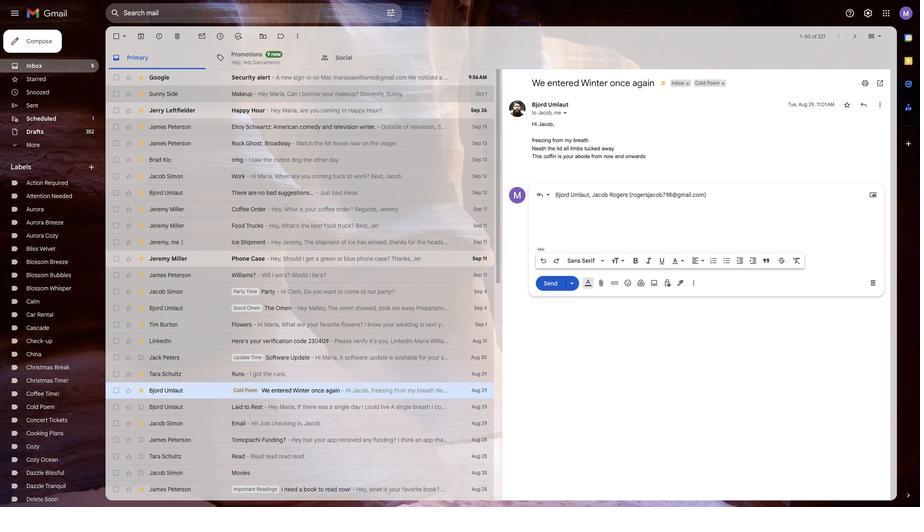 Task type: locate. For each thing, give the bounding box(es) containing it.
2 12 from the top
[[483, 190, 487, 196]]

1 vertical spatial coffee
[[26, 390, 44, 398]]

1 horizontal spatial coffee
[[232, 206, 249, 213]]

jacob simon for work
[[149, 173, 183, 180]]

bjord umlaut for 21th row
[[149, 404, 183, 411]]

2 horizontal spatial poem
[[707, 80, 720, 86]]

10 important according to google magic. switch from the top
[[137, 222, 145, 230]]

lid
[[557, 145, 562, 152]]

1 horizontal spatial book
[[486, 486, 499, 493]]

1 vertical spatial all
[[487, 404, 492, 411]]

1 vertical spatial again
[[326, 387, 340, 395]]

row up watch
[[106, 119, 494, 135]]

4 jacob simon from the top
[[149, 470, 183, 477]]

attach files image
[[597, 279, 605, 287]]

2 important according to google magic. switch from the top
[[137, 90, 145, 98]]

cozy
[[45, 232, 58, 240], [26, 443, 39, 451], [26, 456, 39, 464]]

away right others
[[522, 404, 536, 411]]

1 horizontal spatial breath
[[573, 137, 589, 143]]

3 28 from the top
[[482, 470, 487, 476]]

row down "read."
[[106, 465, 494, 482]]

i right will
[[272, 272, 274, 279]]

2 schultz from the top
[[162, 453, 181, 460]]

social tab
[[314, 46, 418, 69]]

2 sep 4 from the top
[[474, 305, 487, 311]]

aurora link
[[26, 206, 44, 213]]

to
[[342, 107, 347, 114], [532, 110, 537, 116], [347, 173, 353, 180], [338, 288, 343, 296], [361, 288, 366, 296], [244, 404, 250, 411], [318, 486, 324, 493]]

0 horizontal spatial party
[[233, 289, 245, 295]]

christmas down china
[[26, 364, 53, 371]]

important according to google magic. switch for happy hour
[[137, 106, 145, 115]]

we entered winter once again main content
[[106, 26, 897, 507]]

promotions
[[231, 51, 262, 58]]

breeze for aurora breeze
[[45, 219, 64, 226]]

oct 1
[[476, 91, 487, 97]]

time! for christmas time!
[[54, 377, 68, 385]]

from inside row
[[500, 486, 513, 493]]

day right other
[[329, 156, 339, 164]]

2 vertical spatial from
[[500, 486, 513, 493]]

promotions, 9 new messages, tab
[[210, 46, 314, 69]]

time down williams?
[[246, 289, 257, 295]]

again up the was
[[326, 387, 340, 395]]

am's?
[[275, 272, 290, 279]]

2 christmas from the top
[[26, 377, 53, 385]]

0 vertical spatial time
[[246, 289, 257, 295]]

0 horizontal spatial ,
[[168, 238, 170, 246]]

i left take
[[432, 404, 433, 411]]

more options image
[[691, 279, 696, 287]]

2 could from the left
[[435, 404, 449, 411]]

1 blossom from the top
[[26, 258, 49, 266]]

9 important according to google magic. switch from the top
[[137, 205, 145, 214]]

sep 13 for i saw the cutest dog the other day
[[473, 157, 487, 163]]

29 down trade
[[482, 420, 487, 427]]

2 vertical spatial poem
[[40, 404, 55, 411]]

time
[[246, 289, 257, 295], [251, 355, 262, 361]]

update
[[291, 354, 310, 362], [233, 355, 250, 361]]

3 sep 13 from the top
[[473, 157, 487, 163]]

poem inside button
[[707, 80, 720, 86]]

1 schultz from the top
[[162, 371, 181, 378]]

0 horizontal spatial inbox
[[26, 62, 42, 70]]

1 horizontal spatial and
[[615, 153, 624, 160]]

row down in.
[[106, 432, 531, 449]]

0 vertical spatial and
[[322, 123, 332, 131]]

dazzle tranquil
[[26, 483, 66, 490]]

social
[[336, 54, 352, 61]]

sep for rock ghost: broadway - watch the hit movie now on the stage!
[[473, 140, 481, 146]]

labels image
[[277, 32, 285, 40]]

sep 4 for -
[[474, 305, 487, 311]]

0 horizontal spatial could
[[365, 404, 379, 411]]

1 horizontal spatial cold poem
[[695, 80, 720, 86]]

coffee inside row
[[232, 206, 249, 213]]

2 simon from the top
[[167, 288, 183, 296]]

coffee time! link
[[26, 390, 59, 398]]

food
[[324, 222, 336, 230]]

you down makeup - hey maria, can i borrow your makeup? sincerely, sunny
[[310, 107, 319, 114]]

cold inside labels navigation
[[26, 404, 38, 411]]

28
[[482, 437, 487, 443], [482, 453, 487, 460], [482, 470, 487, 476], [482, 486, 487, 493]]

show details image
[[563, 110, 568, 115]]

1 jacob simon from the top
[[149, 173, 183, 180]]

aug for row containing jack peters
[[471, 355, 480, 361]]

1 horizontal spatial bad
[[332, 189, 342, 197]]

entered inside row
[[271, 387, 292, 395]]

and inside freezing from my breath neath the lid all limbs tucked away this coffin is your abode from now and onwards
[[615, 153, 624, 160]]

1 left 50
[[800, 33, 802, 39]]

1 peterson from the top
[[168, 123, 191, 131]]

strikethrough ‪(⌘⇧x)‬ image
[[777, 257, 786, 265]]

aug left the 30
[[471, 355, 480, 361]]

sep for food trucks - hey, what's the best food truck? best, jer
[[473, 223, 482, 229]]

0 horizontal spatial once
[[311, 387, 324, 395]]

2 horizontal spatial best,
[[537, 404, 551, 411]]

0 horizontal spatial sunny
[[149, 90, 165, 98]]

insert link ‪(⌘k)‬ image
[[610, 279, 619, 287]]

aug 29 down the aug 30
[[472, 371, 487, 377]]

tucked
[[584, 145, 600, 152]]

more send options image
[[568, 279, 576, 288]]

breath inside freezing from my breath neath the lid all limbs tucked away this coffin is your abode from now and onwards
[[573, 137, 589, 143]]

james for elroy schwartz: american comedy and television writer. -
[[149, 123, 166, 131]]

software
[[266, 354, 289, 362]]

0 horizontal spatial read
[[232, 453, 245, 460]]

day left live
[[351, 404, 361, 411]]

aug up the find
[[472, 470, 480, 476]]

calm
[[26, 298, 40, 305]]

me left show details icon
[[554, 110, 561, 116]]

1 right oct
[[485, 91, 487, 97]]

1 aug 29 from the top
[[472, 371, 487, 377]]

row up code
[[106, 317, 494, 333]]

sep for phone case - hey, should i get a green or blue phone case? thanks, jer
[[472, 256, 482, 262]]

maria, left can
[[270, 90, 286, 98]]

umlaut for 21th row
[[164, 404, 183, 411]]

13
[[483, 124, 487, 130], [483, 140, 487, 146], [483, 157, 487, 163]]

poem inside labels navigation
[[40, 404, 55, 411]]

labels navigation
[[0, 26, 106, 507]]

your right has
[[314, 437, 326, 444]]

inbox left cold poem button
[[672, 80, 684, 86]]

Search mail text field
[[124, 9, 363, 17]]

row containing jeremy
[[106, 234, 494, 251]]

received
[[339, 437, 361, 444]]

cold poem right inbox button
[[695, 80, 720, 86]]

hey left has
[[292, 437, 302, 444]]

row down has
[[106, 449, 494, 465]]

tab list containing promotions
[[106, 46, 897, 69]]

, left "2"
[[168, 238, 170, 246]]

cold inside cold poem button
[[695, 80, 706, 86]]

1 jeremy miller from the top
[[149, 206, 184, 213]]

2 peterson from the top
[[168, 140, 191, 147]]

1 12 from the top
[[483, 173, 487, 179]]

2 horizontal spatial ,
[[589, 191, 591, 199]]

if
[[297, 404, 301, 411]]

china
[[26, 351, 41, 358]]

4 aug 28 from the top
[[472, 486, 487, 493]]

0 vertical spatial christmas
[[26, 364, 53, 371]]

2 horizontal spatial hi
[[532, 121, 537, 127]]

0 vertical spatial jeremy miller
[[149, 206, 184, 213]]

1 vertical spatial sep 13
[[473, 140, 487, 146]]

aug 29 right i'd
[[472, 404, 487, 410]]

1 horizontal spatial from
[[553, 137, 563, 143]]

sep for flowers -
[[475, 322, 484, 328]]

tara for read - read read read read.
[[149, 453, 161, 460]]

again inside row
[[326, 387, 340, 395]]

1 vertical spatial poem
[[245, 388, 258, 394]]

all inside row
[[487, 404, 492, 411]]

2 jacob simon from the top
[[149, 288, 183, 296]]

0 vertical spatial miller
[[170, 206, 184, 213]]

0 horizontal spatial just
[[259, 420, 270, 428]]

1 vertical spatial ,
[[589, 191, 591, 199]]

2 vertical spatial miller
[[172, 255, 187, 263]]

and left onwards on the right of page
[[615, 153, 624, 160]]

1 horizontal spatial happy
[[348, 107, 365, 114]]

dog
[[292, 156, 302, 164]]

row containing tim burton
[[106, 317, 494, 333]]

important according to google magic. switch for security alert
[[137, 73, 145, 82]]

29 for runs - i got the runs.
[[482, 371, 487, 377]]

0 vertical spatial 12
[[483, 173, 487, 179]]

0 vertical spatial breath
[[573, 137, 589, 143]]

rest
[[251, 404, 263, 411]]

cold poem inside button
[[695, 80, 720, 86]]

cold inside 'cold poem we entered winter once again -'
[[233, 388, 244, 394]]

6 row from the top
[[106, 152, 494, 168]]

time up "got"
[[251, 355, 262, 361]]

29 for laid to rest - hey maria, if there was a single day i could live a single breath i could take i'd trade all the others away best, bjord
[[482, 404, 487, 410]]

got
[[253, 371, 262, 378]]

1 vertical spatial cozy
[[26, 443, 39, 451]]

2 vertical spatial cold
[[26, 404, 38, 411]]

neath
[[532, 145, 546, 152]]

, for jacob
[[552, 110, 553, 116]]

best, right others
[[537, 404, 551, 411]]

action required link
[[26, 179, 68, 187]]

aug for 6th row from the bottom
[[472, 420, 480, 427]]

me left "2"
[[171, 238, 179, 246]]

tim
[[149, 321, 159, 329]]

2 aug 28 from the top
[[472, 453, 487, 460]]

4 peterson from the top
[[168, 437, 191, 444]]

good omen the omen -
[[233, 305, 297, 312]]

3 aug 28 from the top
[[472, 470, 487, 476]]

0 vertical spatial blossom
[[26, 258, 49, 266]]

poem right inbox button
[[707, 80, 720, 86]]

christmas
[[26, 364, 53, 371], [26, 377, 53, 385]]

app left the received at the left bottom of page
[[327, 437, 337, 444]]

0 horizontal spatial best,
[[356, 222, 369, 230]]

3 jeremy miller from the top
[[149, 255, 187, 263]]

Not starred checkbox
[[843, 101, 851, 109]]

advanced search options image
[[383, 5, 399, 21]]

1 horizontal spatial sunny
[[386, 90, 403, 98]]

live
[[381, 404, 390, 411]]

1 inside labels navigation
[[92, 115, 94, 122]]

read.
[[292, 453, 306, 460]]

0 vertical spatial tara schultz
[[149, 371, 181, 378]]

1 aurora from the top
[[26, 206, 44, 213]]

jeremy for food trucks - hey, what's the best food truck? best, jer
[[149, 222, 168, 230]]

aurora breeze link
[[26, 219, 64, 226]]

jacob simon
[[149, 173, 183, 180], [149, 288, 183, 296], [149, 420, 183, 428], [149, 470, 183, 477]]

aurora up bliss on the top left of the page
[[26, 232, 44, 240]]

important according to google magic. switch for omg
[[137, 156, 145, 164]]

1 tara schultz from the top
[[149, 371, 181, 378]]

just right the hi!
[[259, 420, 270, 428]]

2 tara schultz from the top
[[149, 453, 181, 460]]

all right lid
[[564, 145, 569, 152]]

car rental
[[26, 311, 54, 319]]

2 sep 13 from the top
[[473, 140, 487, 146]]

0 horizontal spatial cold poem
[[26, 404, 55, 411]]

1 horizontal spatial we
[[532, 78, 545, 89]]

None checkbox
[[112, 32, 120, 40], [112, 321, 120, 329], [112, 354, 120, 362], [112, 387, 120, 395], [112, 403, 120, 411], [112, 436, 120, 444], [112, 469, 120, 477], [112, 486, 120, 494], [112, 32, 120, 40], [112, 321, 120, 329], [112, 354, 120, 362], [112, 387, 120, 395], [112, 403, 120, 411], [112, 436, 120, 444], [112, 469, 120, 477], [112, 486, 120, 494]]

discard draft ‪(⌘⇧d)‬ image
[[869, 279, 877, 287]]

row down watch
[[106, 152, 494, 168]]

0 horizontal spatial entered
[[271, 387, 292, 395]]

sep
[[471, 107, 480, 113], [473, 124, 481, 130], [473, 140, 481, 146], [473, 157, 481, 163], [473, 173, 481, 179], [473, 190, 481, 196], [473, 206, 482, 212], [473, 223, 482, 229], [473, 239, 482, 245], [472, 256, 482, 262], [473, 272, 482, 278], [474, 289, 483, 295], [474, 305, 483, 311], [475, 322, 484, 328]]

regards,
[[355, 206, 378, 213]]

jer
[[370, 222, 379, 230], [413, 255, 421, 263]]

coffee time!
[[26, 390, 59, 398]]

sunny right sincerely, at the top of the page
[[386, 90, 403, 98]]

now inside freezing from my breath neath the lid all limbs tucked away this coffin is your abode from now and onwards
[[604, 153, 614, 160]]

16 row from the top
[[106, 317, 494, 333]]

, left rogers
[[589, 191, 591, 199]]

your left 'coffee'
[[305, 206, 316, 213]]

row down need
[[106, 498, 494, 507]]

poem inside 'cold poem we entered winter once again -'
[[245, 388, 258, 394]]

0 horizontal spatial a
[[299, 486, 302, 493]]

your left favorite
[[389, 486, 401, 493]]

coming down other
[[312, 173, 332, 180]]

4 james from the top
[[149, 437, 166, 444]]

you
[[310, 107, 319, 114], [301, 173, 311, 180], [313, 288, 322, 296], [451, 486, 461, 493]]

happy left hour?
[[348, 107, 365, 114]]

once
[[610, 78, 630, 89], [311, 387, 324, 395]]

row up software
[[106, 333, 494, 350]]

2 28 from the top
[[482, 453, 487, 460]]

11 important according to google magic. switch from the top
[[137, 238, 145, 247]]

4 aug 29 from the top
[[472, 420, 487, 427]]

0 vertical spatial breeze
[[45, 219, 64, 226]]

29 down the 30
[[482, 371, 487, 377]]

your
[[322, 90, 334, 98], [563, 153, 574, 160], [305, 206, 316, 213], [250, 338, 261, 345], [314, 437, 326, 444], [389, 486, 401, 493]]

there
[[232, 189, 247, 197]]

coming for to
[[321, 107, 340, 114]]

aug inside cell
[[799, 101, 807, 108]]

there are no bad suggestions... - just bad ideas
[[232, 189, 358, 197]]

jeremy miller for coffee order
[[149, 206, 184, 213]]

breath right a
[[413, 404, 430, 411]]

3 aurora from the top
[[26, 232, 44, 240]]

30
[[481, 355, 487, 361]]

3 row from the top
[[106, 102, 494, 119]]

jerry
[[149, 107, 164, 114]]

bad left 'ideas'
[[332, 189, 342, 197]]

is inside freezing from my breath neath the lid all limbs tucked away this coffin is your abode from now and onwards
[[558, 153, 562, 160]]

sans serif option
[[566, 257, 599, 265]]

the
[[314, 140, 323, 147], [370, 140, 379, 147], [548, 145, 555, 152], [263, 156, 272, 164], [303, 156, 312, 164], [301, 222, 310, 230], [263, 371, 272, 378], [494, 404, 503, 411]]

0 horizontal spatial day
[[329, 156, 339, 164]]

2 bad from the left
[[332, 189, 342, 197]]

would
[[292, 272, 308, 279]]

1 vertical spatial winter
[[293, 387, 310, 395]]

3 important according to google magic. switch from the top
[[137, 106, 145, 115]]

hey,
[[272, 206, 283, 213], [269, 222, 280, 230], [271, 255, 282, 263], [357, 486, 368, 493]]

2 4 from the top
[[484, 305, 487, 311]]

2 horizontal spatial read
[[325, 486, 337, 493]]

cozy down cooking
[[26, 443, 39, 451]]

2 vertical spatial jeremy miller
[[149, 255, 187, 263]]

2 aurora from the top
[[26, 219, 44, 226]]

and
[[322, 123, 332, 131], [615, 153, 624, 160]]

cooking plans link
[[26, 430, 63, 437]]

row up what
[[106, 185, 494, 201]]

1 vertical spatial now
[[604, 153, 614, 160]]

important according to google magic. switch for elroy schwartz: american comedy and television writer.
[[137, 123, 145, 131]]

20 row from the top
[[106, 383, 494, 399]]

3 jacob simon from the top
[[149, 420, 183, 428]]

1 sep 13 from the top
[[473, 124, 487, 130]]

1 book from the left
[[304, 486, 317, 493]]

5 row from the top
[[106, 135, 494, 152]]

row down would
[[106, 284, 494, 300]]

that right the find
[[474, 486, 484, 493]]

230409
[[308, 338, 329, 345]]

app right an
[[423, 437, 433, 444]]

inbox for inbox button
[[672, 80, 684, 86]]

burton
[[160, 321, 178, 329]]

row down dog
[[106, 168, 494, 185]]

serif
[[582, 257, 595, 265]]

i left think
[[398, 437, 399, 444]]

1 horizontal spatial single
[[396, 404, 411, 411]]

1 up "352"
[[92, 115, 94, 122]]

snooze image
[[216, 32, 224, 40]]

a right the was
[[330, 404, 333, 411]]

inbox inside button
[[672, 80, 684, 86]]

james peterson for williams?
[[149, 272, 191, 279]]

None search field
[[106, 3, 402, 23]]

dazzle for dazzle tranquil
[[26, 483, 44, 490]]

here's your verification code 230409 -
[[232, 338, 334, 345]]

0 vertical spatial winter
[[581, 78, 608, 89]]

4
[[484, 289, 487, 295], [484, 305, 487, 311]]

cold poem for cold poem button
[[695, 80, 720, 86]]

aug 28 up the find
[[472, 470, 487, 476]]

0 horizontal spatial winter
[[293, 387, 310, 395]]

0 horizontal spatial poem
[[40, 404, 55, 411]]

row up can
[[106, 69, 494, 86]]

1 vertical spatial we
[[262, 387, 270, 395]]

row containing linkedin
[[106, 333, 494, 350]]

coming for back
[[312, 173, 332, 180]]

13 important according to google magic. switch from the top
[[137, 271, 145, 280]]

sep 26
[[471, 107, 487, 113]]

4 row from the top
[[106, 119, 494, 135]]

1 vertical spatial cold
[[233, 388, 244, 394]]

1 simon from the top
[[167, 173, 183, 180]]

0 vertical spatial 4
[[484, 289, 487, 295]]

tara for runs - i got the runs.
[[149, 371, 161, 378]]

1 horizontal spatial a
[[316, 255, 319, 263]]

None checkbox
[[112, 337, 120, 345], [112, 370, 120, 378], [112, 420, 120, 428], [112, 453, 120, 461], [112, 337, 120, 345], [112, 370, 120, 378], [112, 420, 120, 428], [112, 453, 120, 461]]

aug 29 up trade
[[472, 388, 487, 394]]

update down here's
[[233, 355, 250, 361]]

numbered list ‪(⌘⇧7)‬ image
[[709, 257, 718, 265]]

james for tomopachi funding? - hey has your app received any funding? i think an app that digitizes pets is lucrative as hell!
[[149, 437, 166, 444]]

12 row from the top
[[106, 251, 494, 267]]

1 horizontal spatial away
[[602, 145, 614, 152]]

tue, aug 29, 11:01 am
[[788, 101, 835, 108]]

check-up
[[26, 338, 52, 345]]

4 simon from the top
[[167, 470, 183, 477]]

sep for williams? - will i am's? would i be's?
[[473, 272, 482, 278]]

0 horizontal spatial cold
[[26, 404, 38, 411]]

1 bad from the left
[[266, 189, 276, 197]]

2 horizontal spatial cold
[[695, 80, 706, 86]]

omen right good
[[247, 305, 260, 311]]

1 4 from the top
[[484, 289, 487, 295]]

aug 28 for tomopachi funding?
[[472, 437, 487, 443]]

take
[[451, 404, 462, 411]]

inbox inside labels navigation
[[26, 62, 42, 70]]

are left no
[[248, 189, 257, 197]]

1 important according to google magic. switch from the top
[[137, 73, 145, 82]]

email - hi! just checking in. jacob
[[232, 420, 320, 428]]

cold poem inside labels navigation
[[26, 404, 55, 411]]

food trucks - hey, what's the best food truck? best, jer
[[232, 222, 379, 230]]

2 vertical spatial are
[[248, 189, 257, 197]]

8 important according to google magic. switch from the top
[[137, 189, 145, 197]]

1 row from the top
[[106, 69, 494, 86]]

toggle confidential mode image
[[663, 279, 671, 287]]

calm link
[[26, 298, 40, 305]]

favorite
[[402, 486, 422, 493]]

1 single from the left
[[334, 404, 349, 411]]

aug down the aug 30
[[472, 371, 480, 377]]

row down movies link
[[106, 482, 533, 498]]

2 vertical spatial ,
[[168, 238, 170, 246]]

undo ‪(⌘z)‬ image
[[539, 257, 547, 265]]

27 row from the top
[[106, 498, 494, 507]]

trucks
[[246, 222, 263, 230]]

28 for tomopachi funding?
[[482, 437, 487, 443]]

0 horizontal spatial now
[[350, 140, 361, 147]]

row
[[106, 69, 494, 86], [106, 86, 494, 102], [106, 102, 494, 119], [106, 119, 494, 135], [106, 135, 494, 152], [106, 152, 494, 168], [106, 168, 494, 185], [106, 185, 494, 201], [106, 201, 494, 218], [106, 218, 494, 234], [106, 234, 494, 251], [106, 251, 494, 267], [106, 267, 494, 284], [106, 284, 494, 300], [106, 300, 494, 317], [106, 317, 494, 333], [106, 333, 494, 350], [106, 350, 494, 366], [106, 366, 494, 383], [106, 383, 494, 399], [106, 399, 566, 416], [106, 416, 494, 432], [106, 432, 531, 449], [106, 449, 494, 465], [106, 465, 494, 482], [106, 482, 533, 498], [106, 498, 494, 507]]

aug 29 for laid to rest - hey maria, if there was a single day i could live a single breath i could take i'd trade all the others away best, bjord
[[472, 404, 487, 410]]

read down tomopachi
[[251, 453, 264, 460]]

jeremy for coffee order - hey, what is your coffee order? regards, jeremy
[[149, 206, 168, 213]]

now inside row
[[350, 140, 361, 147]]

2 jeremy miller from the top
[[149, 222, 184, 230]]

1 vertical spatial aurora
[[26, 219, 44, 226]]

0 vertical spatial me
[[554, 110, 561, 116]]

a
[[316, 255, 319, 263], [330, 404, 333, 411], [299, 486, 302, 493]]

1 christmas from the top
[[26, 364, 53, 371]]

the left lid
[[548, 145, 555, 152]]

3 29 from the top
[[482, 404, 487, 410]]

1 vertical spatial jeremy miller
[[149, 222, 184, 230]]

3 aug 29 from the top
[[472, 404, 487, 410]]

7 important according to google magic. switch from the top
[[137, 172, 145, 181]]

party up the
[[261, 288, 275, 296]]

time inside 'update time software update -'
[[251, 355, 262, 361]]

1 vertical spatial blossom
[[26, 272, 49, 279]]

3 blossom from the top
[[26, 285, 49, 292]]

aug down pets
[[472, 453, 480, 460]]

13 row from the top
[[106, 267, 494, 284]]

just up 'coffee'
[[320, 189, 331, 197]]

insert files using drive image
[[637, 279, 645, 287]]

1 horizontal spatial read
[[279, 453, 291, 460]]

this
[[532, 153, 542, 160]]

0 horizontal spatial we
[[262, 387, 270, 395]]

1 horizontal spatial again
[[632, 78, 655, 89]]

aug for 26th row from the top
[[472, 486, 480, 493]]

read up movies
[[232, 453, 245, 460]]

primary
[[127, 54, 148, 61]]

0 vertical spatial just
[[320, 189, 331, 197]]

2 tara from the top
[[149, 453, 161, 460]]

your inside freezing from my breath neath the lid all limbs tucked away this coffin is your abode from now and onwards
[[563, 153, 574, 160]]

james for rock ghost: broadway - watch the hit movie now on the stage!
[[149, 140, 166, 147]]

jer right thanks,
[[413, 255, 421, 263]]

poem up the concert tickets
[[40, 404, 55, 411]]

james for williams? - will i am's? would i be's?
[[149, 272, 166, 279]]

1 sep 12 from the top
[[473, 173, 487, 179]]

aug for 21th row
[[472, 404, 480, 410]]

9 row from the top
[[106, 201, 494, 218]]

row down code
[[106, 350, 494, 366]]

19 row from the top
[[106, 366, 494, 383]]

0 horizontal spatial from
[[500, 486, 513, 493]]

1 horizontal spatial update
[[291, 354, 310, 362]]

now left on
[[350, 140, 361, 147]]

3 james peterson from the top
[[149, 272, 191, 279]]

indent more ‪(⌘])‬ image
[[749, 257, 757, 265]]

aug left 31
[[473, 338, 481, 344]]

add to tasks image
[[234, 32, 242, 40]]

1 vertical spatial time
[[251, 355, 262, 361]]

important according to google magic. switch for work
[[137, 172, 145, 181]]

1 vertical spatial christmas
[[26, 377, 53, 385]]

2 sep 12 from the top
[[473, 190, 487, 196]]

important according to google magic. switch
[[137, 73, 145, 82], [137, 90, 145, 98], [137, 106, 145, 115], [137, 123, 145, 131], [137, 139, 145, 148], [137, 156, 145, 164], [137, 172, 145, 181], [137, 189, 145, 197], [137, 205, 145, 214], [137, 222, 145, 230], [137, 238, 145, 247], [137, 255, 145, 263], [137, 271, 145, 280], [137, 288, 145, 296], [137, 304, 145, 312]]

makeup
[[232, 90, 252, 98]]

2 vertical spatial cozy
[[26, 456, 39, 464]]

jeremy miller for phone case
[[149, 255, 187, 263]]

coffee inside labels navigation
[[26, 390, 44, 398]]

blossom down blossom breeze
[[26, 272, 49, 279]]

1 29 from the top
[[482, 371, 487, 377]]

concert tickets
[[26, 417, 67, 424]]

17 row from the top
[[106, 333, 494, 350]]

sent link
[[26, 102, 38, 109]]

1 vertical spatial 12
[[483, 190, 487, 196]]

cozy for the cozy link
[[26, 443, 39, 451]]

hit
[[324, 140, 331, 147]]

car rental link
[[26, 311, 54, 319]]

italic ‪(⌘i)‬ image
[[645, 257, 653, 265]]

6 important according to google magic. switch from the top
[[137, 156, 145, 164]]

(rogersjacob798@gmail.com)
[[629, 191, 706, 199]]

update down code
[[291, 354, 310, 362]]

bliss velvet
[[26, 245, 55, 253]]

me inside row
[[171, 238, 179, 246]]

2 row from the top
[[106, 86, 494, 102]]

book?
[[423, 486, 440, 493]]

28 for read
[[482, 453, 487, 460]]

hey, for hey, what is your coffee order? regards, jeremy
[[272, 206, 283, 213]]

1 vertical spatial away
[[522, 404, 536, 411]]

sep for there are no bad suggestions... - just bad ideas
[[473, 190, 481, 196]]

gmail image
[[26, 5, 71, 21]]

inbox for inbox link
[[26, 62, 42, 70]]

sep 12 for there are no bad suggestions... - just bad ideas
[[473, 190, 487, 196]]

support image
[[845, 8, 855, 18]]

simon for movies
[[167, 470, 183, 477]]

1 vertical spatial tara
[[149, 453, 161, 460]]

1 vertical spatial dazzle
[[26, 483, 44, 490]]

1 aug 28 from the top
[[472, 437, 487, 443]]

umlaut for 13th row from the bottom of the the we entered winter once again main content
[[164, 305, 183, 312]]

maria,
[[270, 90, 286, 98], [282, 107, 298, 114], [257, 173, 274, 180], [280, 404, 296, 411]]

your right here's
[[250, 338, 261, 345]]

2 dazzle from the top
[[26, 483, 44, 490]]

type of response image
[[536, 191, 544, 199]]

0 vertical spatial sep 4
[[474, 289, 487, 295]]

1 vertical spatial breeze
[[50, 258, 68, 266]]

0 vertical spatial cozy
[[45, 232, 58, 240]]

to right back
[[347, 173, 353, 180]]

4 29 from the top
[[482, 420, 487, 427]]

poem
[[707, 80, 720, 86], [245, 388, 258, 394], [40, 404, 55, 411]]

row containing jack peters
[[106, 350, 494, 366]]

that
[[435, 437, 445, 444], [474, 486, 484, 493]]

peterson for tomopachi
[[168, 437, 191, 444]]

0 horizontal spatial book
[[304, 486, 317, 493]]

primary tab
[[106, 46, 209, 69]]

schultz for read
[[162, 453, 181, 460]]

search mail image
[[108, 6, 123, 21]]

1 vertical spatial cold poem
[[26, 404, 55, 411]]

case?
[[375, 255, 390, 263]]

happy down "makeup"
[[232, 107, 250, 114]]

jerry leftfielder
[[149, 107, 195, 114]]

read left the now! on the bottom of page
[[325, 486, 337, 493]]

cold for cold poem link
[[26, 404, 38, 411]]

main menu image
[[10, 8, 20, 18]]

1 vertical spatial sep 12
[[473, 190, 487, 196]]

cozy down the cozy link
[[26, 456, 39, 464]]

1 up 31
[[485, 322, 487, 328]]

breath up limbs
[[573, 137, 589, 143]]

inbox up starred in the left of the page
[[26, 62, 42, 70]]

i left live
[[362, 404, 363, 411]]

think
[[401, 437, 414, 444]]

best
[[311, 222, 323, 230]]

bjord umlaut for 13th row from the bottom of the the we entered winter once again main content
[[149, 305, 183, 312]]

1 james from the top
[[149, 123, 166, 131]]

you down dog
[[301, 173, 311, 180]]

2 james peterson from the top
[[149, 140, 191, 147]]

tab list
[[897, 26, 920, 478], [106, 46, 897, 69]]

1 vertical spatial and
[[615, 153, 624, 160]]

1 could from the left
[[365, 404, 379, 411]]

1 vertical spatial tara schultz
[[149, 453, 181, 460]]

schwartz:
[[246, 123, 272, 131]]

time inside 'party time party - hi clark, do you want to come to our party?'
[[246, 289, 257, 295]]

was
[[318, 404, 328, 411]]

0 vertical spatial that
[[435, 437, 445, 444]]

aug down trade
[[472, 420, 480, 427]]



Task type: describe. For each thing, give the bounding box(es) containing it.
miller for coffee
[[170, 206, 184, 213]]

other
[[313, 156, 328, 164]]

has
[[303, 437, 313, 444]]

any
[[363, 437, 372, 444]]

omen inside good omen the omen -
[[247, 305, 260, 311]]

hell!
[[520, 437, 531, 444]]

1 vertical spatial just
[[259, 420, 270, 428]]

0 horizontal spatial hi
[[251, 173, 256, 180]]

row containing sunny side
[[106, 86, 494, 102]]

the right "got"
[[263, 371, 272, 378]]

to up hi jacob,
[[532, 110, 537, 116]]

send
[[544, 280, 557, 287]]

21 row from the top
[[106, 399, 566, 416]]

sep 11 for blue
[[472, 256, 487, 262]]

, inside row
[[168, 238, 170, 246]]

maria, left when
[[257, 173, 274, 180]]

saw
[[252, 156, 262, 164]]

11 for jeremy
[[483, 206, 487, 212]]

50
[[805, 33, 811, 39]]

maria, down can
[[282, 107, 298, 114]]

blossom breeze link
[[26, 258, 68, 266]]

funding?
[[262, 437, 286, 444]]

26 row from the top
[[106, 482, 533, 498]]

your right borrow
[[322, 90, 334, 98]]

hey right hour
[[271, 107, 281, 114]]

peterson for elroy
[[168, 123, 191, 131]]

23 row from the top
[[106, 432, 531, 449]]

cooking
[[26, 430, 48, 437]]

sep for omg - i saw the cutest dog the other day
[[473, 157, 481, 163]]

aug for 9th row from the bottom of the the we entered winter once again main content
[[472, 371, 480, 377]]

1 horizontal spatial day
[[351, 404, 361, 411]]

row containing brad klo
[[106, 152, 494, 168]]

new
[[271, 51, 281, 57]]

cooking plans
[[26, 430, 63, 437]]

1 vertical spatial from
[[591, 153, 602, 160]]

what
[[369, 486, 382, 493]]

9:56 am
[[469, 74, 487, 80]]

miller for food
[[170, 222, 184, 230]]

james peterson for elroy schwartz: american comedy and television writer.
[[149, 123, 191, 131]]

jack peters
[[149, 354, 180, 362]]

to right want
[[338, 288, 343, 296]]

i'd
[[463, 404, 470, 411]]

drafts link
[[26, 128, 44, 136]]

snoozed
[[26, 89, 49, 96]]

the right saw
[[263, 156, 272, 164]]

sep 1
[[475, 322, 487, 328]]

1 app from the left
[[327, 437, 337, 444]]

1 horizontal spatial jer
[[413, 255, 421, 263]]

coffee for coffee order - hey, what is your coffee order? regards, jeremy
[[232, 206, 249, 213]]

to left our
[[361, 288, 366, 296]]

cold for cold poem button
[[695, 80, 706, 86]]

tara schultz for runs
[[149, 371, 181, 378]]

i left "got"
[[250, 371, 251, 378]]

redo ‪(⌘y)‬ image
[[552, 257, 560, 265]]

labels heading
[[11, 163, 87, 171]]

4 for hi
[[484, 289, 487, 295]]

0 vertical spatial hi
[[532, 121, 537, 127]]

aug for third row from the bottom of the the we entered winter once again main content
[[472, 470, 480, 476]]

aurora for the aurora link
[[26, 206, 44, 213]]

not starred image
[[843, 101, 851, 109]]

clark,
[[287, 288, 303, 296]]

cozy link
[[26, 443, 39, 451]]

important according to google magic. switch for makeup
[[137, 90, 145, 98]]

show trimmed content image
[[536, 247, 546, 252]]

update inside 'update time software update -'
[[233, 355, 250, 361]]

leftfielder
[[166, 107, 195, 114]]

aurora for aurora breeze
[[26, 219, 44, 226]]

29 for email - hi! just checking in. jacob
[[482, 420, 487, 427]]

to left the now! on the bottom of page
[[318, 486, 324, 493]]

2 vertical spatial best,
[[537, 404, 551, 411]]

sep for ice shipment -
[[473, 239, 482, 245]]

you right the did
[[451, 486, 461, 493]]

hey right rest
[[268, 404, 278, 411]]

1 vertical spatial breath
[[413, 404, 430, 411]]

5 peterson from the top
[[168, 486, 191, 493]]

cozy for cozy ocean
[[26, 456, 39, 464]]

sep 12 for work - hi maria, when are you coming back to work? best, jacob
[[473, 173, 487, 179]]

sep 11 for jeremy
[[473, 206, 487, 212]]

1 horizontal spatial once
[[610, 78, 630, 89]]

cold poem for cold poem link
[[26, 404, 55, 411]]

umlaut for 8th row from the bottom
[[164, 387, 183, 395]]

more image
[[294, 32, 302, 40]]

american
[[273, 123, 298, 131]]

dazzle blissful link
[[26, 470, 64, 477]]

1 sunny from the left
[[149, 90, 165, 98]]

blossom whisper link
[[26, 285, 71, 292]]

plans
[[49, 430, 63, 437]]

i
[[249, 156, 250, 164]]

party?
[[378, 288, 395, 296]]

ice
[[232, 239, 239, 246]]

as
[[513, 437, 519, 444]]

important according to google magic. switch for there are no bad suggestions...
[[137, 189, 145, 197]]

sep 4 for hi
[[474, 289, 487, 295]]

order
[[251, 206, 266, 213]]

insert photo image
[[650, 279, 658, 287]]

breeze for blossom breeze
[[50, 258, 68, 266]]

2 read from the left
[[251, 453, 264, 460]]

1 read from the left
[[232, 453, 245, 460]]

important according to google magic. switch for food trucks
[[137, 222, 145, 230]]

checking
[[272, 420, 296, 428]]

bold ‪(⌘b)‬ image
[[631, 257, 640, 265]]

1 horizontal spatial me
[[554, 110, 561, 116]]

umlaut for 20th row from the bottom
[[164, 189, 183, 197]]

1 horizontal spatial entered
[[547, 78, 579, 89]]

11 for jer
[[483, 223, 487, 229]]

blossom for blossom bubbles
[[26, 272, 49, 279]]

1 horizontal spatial that
[[474, 486, 484, 493]]

watch
[[296, 140, 313, 147]]

you right do
[[313, 288, 322, 296]]

0 vertical spatial from
[[553, 137, 563, 143]]

are for when
[[291, 173, 300, 180]]

jeremy miller for food trucks
[[149, 222, 184, 230]]

0 vertical spatial we
[[532, 78, 545, 89]]

required
[[45, 179, 68, 187]]

bjord umlaut for 8th row from the bottom
[[149, 387, 183, 395]]

4 28 from the top
[[482, 486, 487, 493]]

james peterson for rock ghost: broadway
[[149, 140, 191, 147]]

flowers
[[232, 321, 252, 329]]

party inside 'party time party - hi clark, do you want to come to our party?'
[[233, 289, 245, 295]]

22 row from the top
[[106, 416, 494, 432]]

4 for -
[[484, 305, 487, 311]]

9
[[267, 51, 270, 57]]

sep 11 for jer
[[473, 223, 487, 229]]

truck?
[[338, 222, 354, 230]]

klo
[[163, 156, 171, 164]]

aurora for aurora cozy
[[26, 232, 44, 240]]

insert signature image
[[676, 279, 685, 287]]

ideas
[[344, 189, 358, 197]]

2 horizontal spatial a
[[330, 404, 333, 411]]

brad
[[149, 156, 162, 164]]

cold poem we entered winter once again -
[[233, 387, 346, 395]]

sep for happy hour - hey maria, are you coming to happy hour?
[[471, 107, 480, 113]]

code
[[294, 338, 307, 345]]

maria, left 'if' on the left bottom of page
[[280, 404, 296, 411]]

28 for movies
[[482, 470, 487, 476]]

poem for cold poem button
[[707, 80, 720, 86]]

send button
[[536, 276, 565, 291]]

action required
[[26, 179, 68, 187]]

cascade
[[26, 324, 49, 332]]

the inside freezing from my breath neath the lid all limbs tucked away this coffin is your abode from now and onwards
[[548, 145, 555, 152]]

attention needed link
[[26, 193, 72, 200]]

all inside freezing from my breath neath the lid all limbs tucked away this coffin is your abode from now and onwards
[[564, 145, 569, 152]]

what
[[284, 206, 298, 213]]

indent less ‪(⌘[)‬ image
[[736, 257, 744, 265]]

cold poem link
[[26, 404, 55, 411]]

aurora cozy link
[[26, 232, 58, 240]]

blossom for blossom whisper
[[26, 285, 49, 292]]

once inside row
[[311, 387, 324, 395]]

bliss velvet link
[[26, 245, 55, 253]]

hey, for hey, should i get a green or blue phone case? thanks, jer
[[271, 255, 282, 263]]

24 row from the top
[[106, 449, 494, 465]]

i left need
[[281, 486, 283, 493]]

aug for row containing linkedin
[[473, 338, 481, 344]]

tue, aug 29, 11:01 am cell
[[788, 101, 835, 109]]

0 vertical spatial day
[[329, 156, 339, 164]]

move to image
[[259, 32, 267, 40]]

blossom whisper
[[26, 285, 71, 292]]

christmas for christmas break
[[26, 364, 53, 371]]

cold poem button
[[694, 80, 720, 87]]

sep for coffee order - hey, what is your coffee order? regards, jeremy
[[473, 206, 482, 212]]

10 row from the top
[[106, 218, 494, 234]]

5 james from the top
[[149, 486, 166, 493]]

blossom breeze
[[26, 258, 68, 266]]

1 horizontal spatial party
[[261, 288, 275, 296]]

7 row from the top
[[106, 168, 494, 185]]

be's?
[[312, 272, 326, 279]]

14 row from the top
[[106, 284, 494, 300]]

drafts
[[26, 128, 44, 136]]

can
[[287, 90, 298, 98]]

formatting options toolbar
[[536, 254, 804, 268]]

runs - i got the runs.
[[232, 371, 286, 378]]

2 vertical spatial hi
[[281, 288, 286, 296]]

1 horizontal spatial omen
[[276, 305, 292, 312]]

coffee
[[318, 206, 335, 213]]

2 29 from the top
[[482, 388, 487, 394]]

important according to google magic. switch for rock ghost: broadway
[[137, 139, 145, 148]]

11 for blue
[[483, 256, 487, 262]]

1 horizontal spatial winter
[[581, 78, 608, 89]]

archive image
[[137, 32, 145, 40]]

insert emoji ‪(⌘⇧2)‬ image
[[624, 279, 632, 287]]

i left get
[[303, 255, 304, 263]]

simon for work
[[167, 173, 183, 180]]

2 aug 29 from the top
[[472, 388, 487, 394]]

12 for work - hi maria, when are you coming back to work? best, jacob
[[483, 173, 487, 179]]

5 james peterson from the top
[[149, 486, 191, 493]]

to right laid at bottom left
[[244, 404, 250, 411]]

do
[[304, 288, 311, 296]]

lucrative
[[489, 437, 511, 444]]

i right can
[[299, 90, 300, 98]]

the left hit on the top left
[[314, 140, 323, 147]]

aug 28 for read
[[472, 453, 487, 460]]

15 important according to google magic. switch from the top
[[137, 304, 145, 312]]

2 sunny from the left
[[386, 90, 403, 98]]

14 important according to google magic. switch from the top
[[137, 288, 145, 296]]

peterson for rock
[[168, 140, 191, 147]]

1 horizontal spatial just
[[320, 189, 331, 197]]

makeup?
[[335, 90, 359, 98]]

the right dog
[[303, 156, 312, 164]]

delete image
[[173, 32, 181, 40]]

away inside freezing from my breath neath the lid all limbs tucked away this coffin is your abode from now and onwards
[[602, 145, 614, 152]]

sep 13 for watch the hit movie now on the stage!
[[473, 140, 487, 146]]

2 happy from the left
[[348, 107, 365, 114]]

china link
[[26, 351, 41, 358]]

rock
[[232, 140, 245, 147]]

and inside row
[[322, 123, 332, 131]]

coffee order - hey, what is your coffee order? regards, jeremy
[[232, 206, 398, 213]]

quote ‪(⌘⇧9)‬ image
[[762, 257, 770, 265]]

row containing google
[[106, 69, 494, 86]]

tara schultz for read
[[149, 453, 181, 460]]

jacob simon for email
[[149, 420, 183, 428]]

bjord umlaut , jacob rogers (rogersjacob798@gmail.com)
[[556, 191, 706, 199]]

james peterson for tomopachi funding?
[[149, 437, 191, 444]]

thanks,
[[392, 255, 412, 263]]

the right on
[[370, 140, 379, 147]]

elroy
[[232, 123, 245, 131]]

the left best
[[301, 222, 310, 230]]

williams?
[[232, 272, 256, 279]]

schultz for runs
[[162, 371, 181, 378]]

christmas for christmas time!
[[26, 377, 53, 385]]

abode
[[575, 153, 590, 160]]

aug for fourth row from the bottom
[[472, 453, 480, 460]]

25 row from the top
[[106, 465, 494, 482]]

come
[[345, 288, 359, 296]]

sep for work - hi maria, when are you coming back to work? best, jacob
[[473, 173, 481, 179]]

blissful
[[45, 470, 64, 477]]

underline ‪(⌘u)‬ image
[[658, 257, 666, 265]]

are for maria,
[[300, 107, 308, 114]]

car
[[26, 311, 36, 319]]

important according to google magic. switch for ice shipment
[[137, 238, 145, 247]]

hey, for hey, what's the best food truck? best, jer
[[269, 222, 280, 230]]

borrow
[[302, 90, 321, 98]]

simon for email
[[167, 420, 183, 428]]

8 row from the top
[[106, 185, 494, 201]]

0 horizontal spatial read
[[265, 453, 277, 460]]

row containing jerry leftfielder
[[106, 102, 494, 119]]

miller for phone
[[172, 255, 187, 263]]

0 vertical spatial jer
[[370, 222, 379, 230]]

0 vertical spatial best,
[[371, 173, 384, 180]]

sunny side
[[149, 90, 178, 98]]

toggle split pane mode image
[[867, 32, 876, 40]]

tim burton
[[149, 321, 178, 329]]

bulleted list ‪(⌘⇧8)‬ image
[[722, 257, 731, 265]]

settings image
[[863, 8, 873, 18]]

an
[[415, 437, 422, 444]]

hi!
[[251, 420, 258, 428]]

aug for 8th row from the bottom
[[472, 388, 480, 394]]

1 13 from the top
[[483, 124, 487, 130]]

i left be's?
[[309, 272, 311, 279]]

1 happy from the left
[[232, 107, 250, 114]]

sans
[[567, 257, 581, 265]]

2 vertical spatial a
[[299, 486, 302, 493]]

there
[[302, 404, 316, 411]]

blossom for blossom breeze
[[26, 258, 49, 266]]

tomopachi funding? - hey has your app received any funding? i think an app that digitizes pets is lucrative as hell!
[[232, 437, 531, 444]]

older image
[[851, 32, 859, 40]]

limbs
[[570, 145, 583, 152]]

13 for i saw the cutest dog the other day
[[483, 157, 487, 163]]

15 row from the top
[[106, 300, 494, 317]]

hey down alert
[[258, 90, 268, 98]]

13 for watch the hit movie now on the stage!
[[483, 140, 487, 146]]

time for software
[[251, 355, 262, 361]]

we inside row
[[262, 387, 270, 395]]

9 new
[[267, 51, 281, 57]]

to up television
[[342, 107, 347, 114]]

2 book from the left
[[486, 486, 499, 493]]

2 single from the left
[[396, 404, 411, 411]]

0 vertical spatial again
[[632, 78, 655, 89]]

peterson for williams?
[[168, 272, 191, 279]]

remove formatting ‪(⌘\)‬ image
[[793, 257, 801, 265]]

jacob simon for movies
[[149, 470, 183, 477]]

report spam image
[[155, 32, 163, 40]]

the
[[265, 305, 274, 312]]

the left others
[[494, 404, 503, 411]]

2 app from the left
[[423, 437, 433, 444]]



Task type: vqa. For each thing, say whether or not it's contained in the screenshot.
1
yes



